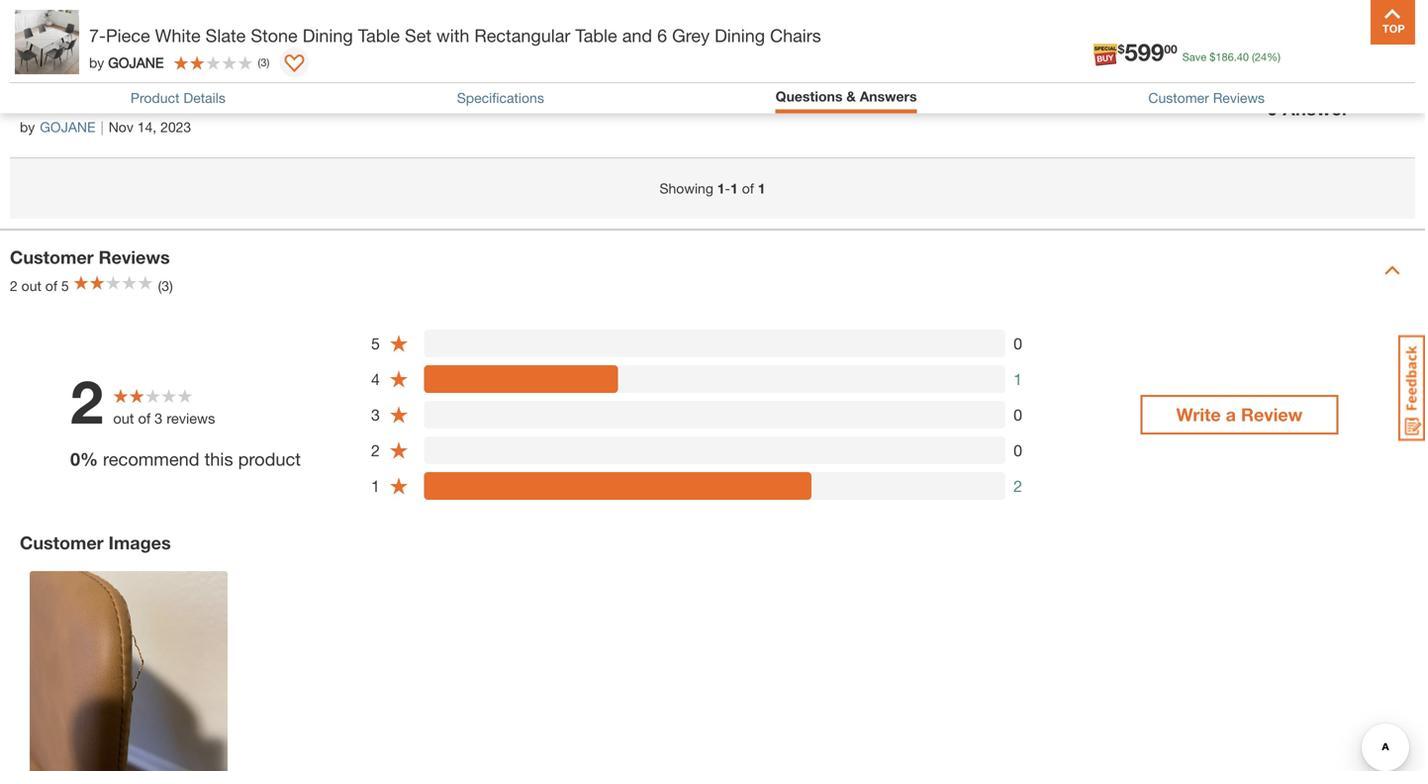 Task type: locate. For each thing, give the bounding box(es) containing it.
table
[[358, 25, 400, 46], [576, 25, 618, 46], [615, 83, 657, 104], [759, 83, 801, 104]]

&
[[847, 88, 856, 104]]

feedback link image
[[1399, 335, 1426, 442]]

6)
[[1017, 83, 1031, 104]]

1 horizontal spatial out
[[113, 410, 134, 427]]

white down set
[[408, 83, 454, 104]]

1 vertical spatial customer reviews
[[10, 247, 170, 268]]

2 horizontal spatial dining
[[715, 25, 766, 46]]

-
[[85, 21, 91, 38], [725, 180, 731, 197]]

customer down save
[[1149, 90, 1210, 106]]

stone
[[251, 25, 298, 46], [707, 83, 754, 104]]

1 horizontal spatial (
[[1253, 50, 1255, 63]]

2 vertical spatial gojane
[[40, 119, 96, 135]]

0 horizontal spatial $
[[1119, 42, 1125, 56]]

stone down grey
[[707, 83, 754, 104]]

0 horizontal spatial showing
[[20, 21, 74, 38]]

reviews up the (3)
[[99, 247, 170, 268]]

2 out of 5
[[10, 278, 69, 294]]

by
[[89, 54, 104, 71], [1036, 83, 1056, 104], [20, 119, 35, 135]]

sizes
[[1375, 83, 1415, 104]]

3 left reviews
[[155, 410, 163, 427]]

0 vertical spatial -
[[85, 21, 91, 38]]

5
[[61, 278, 69, 294], [371, 334, 380, 353]]

1 horizontal spatial 5
[[371, 334, 380, 353]]

- down q: what is the actual dimensions of this product white rectangular dining table slate stone table top with black leg (seats 6) by gojane there seems to be 2 different sizes
[[725, 180, 731, 197]]

1 horizontal spatial showing
[[660, 180, 714, 197]]

.
[[1234, 50, 1238, 63]]

showing 1 - 1 of 1 up by gojane on the left top of page
[[20, 21, 126, 38]]

gojane down services
[[1061, 83, 1132, 104]]

product image image
[[15, 10, 79, 74]]

1 horizontal spatial gojane
[[108, 54, 164, 71]]

by for by gojane
[[89, 54, 104, 71]]

star icon image for 4
[[389, 370, 409, 389]]

2 star icon image from the top
[[389, 370, 409, 389]]

0 horizontal spatial out
[[21, 278, 42, 294]]

40
[[1238, 50, 1250, 63]]

1 vertical spatial showing 1 - 1 of 1
[[660, 180, 766, 197]]

1 horizontal spatial slate
[[662, 83, 702, 104]]

$ 599 00
[[1119, 38, 1178, 66]]

questions
[[776, 88, 843, 104]]

0 horizontal spatial by
[[20, 119, 35, 135]]

0 vertical spatial customer reviews
[[1149, 90, 1266, 106]]

1 horizontal spatial this
[[308, 83, 336, 104]]

gojane down "piece"
[[108, 54, 164, 71]]

by down 7-
[[89, 54, 104, 71]]

with right top
[[840, 83, 873, 104]]

click to redirect to view my cart page image
[[1364, 24, 1388, 48]]

dining up "display" image
[[303, 25, 353, 46]]

product
[[341, 83, 403, 104], [238, 448, 301, 470]]

reviews down .
[[1214, 90, 1266, 106]]

7-piece white slate stone dining table set with rectangular table and 6 grey dining chairs
[[89, 25, 822, 46]]

star icon image for 3
[[389, 405, 409, 425]]

showing
[[20, 21, 74, 38], [660, 180, 714, 197]]

What can we help you find today? search field
[[393, 27, 937, 68]]

2 horizontal spatial 3
[[371, 405, 380, 424]]

with
[[437, 25, 470, 46], [840, 83, 873, 104]]

display image
[[284, 54, 304, 74]]

dining
[[303, 25, 353, 46], [715, 25, 766, 46], [560, 83, 610, 104]]

0 vertical spatial caret image
[[1385, 101, 1401, 117]]

(3)
[[158, 278, 173, 294]]

$ right save
[[1210, 50, 1216, 63]]

1 vertical spatial stone
[[707, 83, 754, 104]]

top
[[806, 83, 835, 104]]

1 vertical spatial product
[[238, 448, 301, 470]]

1 horizontal spatial -
[[725, 180, 731, 197]]

leg
[[927, 83, 957, 104]]

of
[[102, 21, 114, 38], [287, 83, 303, 104], [742, 180, 754, 197], [45, 278, 57, 294], [138, 410, 151, 427]]

out
[[21, 278, 42, 294], [113, 410, 134, 427]]

3 left "display" image
[[261, 56, 267, 69]]

0 vertical spatial slate
[[206, 25, 246, 46]]

showing 1 - 1 of 1
[[20, 21, 126, 38], [660, 180, 766, 197]]

a
[[1227, 404, 1237, 425]]

rectangular down 7-piece white slate stone dining table set with rectangular table and 6 grey dining chairs
[[459, 83, 555, 104]]

0 vertical spatial showing 1 - 1 of 1
[[20, 21, 126, 38]]

0 for 5
[[1014, 334, 1023, 353]]

00
[[1165, 42, 1178, 56]]

1 horizontal spatial white
[[408, 83, 454, 104]]

be
[[1265, 83, 1285, 104]]

5 star icon image from the top
[[389, 476, 409, 496]]

0 for 3
[[1014, 405, 1023, 424]]

2
[[1290, 83, 1300, 104], [10, 278, 18, 294], [70, 366, 103, 436], [371, 441, 380, 460], [1014, 477, 1023, 496]]

questions & answers button
[[776, 88, 917, 108], [776, 88, 917, 104]]

by down q:
[[20, 119, 35, 135]]

1 horizontal spatial by
[[89, 54, 104, 71]]

diy
[[1198, 52, 1224, 71]]

1 vertical spatial 5
[[371, 334, 380, 353]]

white
[[155, 25, 201, 46], [408, 83, 454, 104]]

6
[[658, 25, 667, 46]]

chairs
[[770, 25, 822, 46]]

%)
[[1268, 50, 1281, 63]]

details
[[184, 90, 226, 106]]

0 horizontal spatial (
[[258, 56, 261, 69]]

1 caret image from the top
[[1385, 101, 1401, 117]]

customer images
[[20, 532, 171, 554]]

(
[[1253, 50, 1255, 63], [258, 56, 261, 69]]

gojane down what
[[40, 119, 96, 135]]

by for by gojane | nov 14, 2023
[[20, 119, 35, 135]]

1 star icon image from the top
[[389, 334, 409, 353]]

rectangular up specifications
[[475, 25, 571, 46]]

answers
[[860, 88, 917, 104]]

2 vertical spatial by
[[20, 119, 35, 135]]

1 horizontal spatial product
[[341, 83, 403, 104]]

0 horizontal spatial -
[[85, 21, 91, 38]]

0 horizontal spatial 5
[[61, 278, 69, 294]]

1 horizontal spatial 3
[[261, 56, 267, 69]]

by gojane
[[89, 54, 164, 71]]

0 horizontal spatial reviews
[[99, 247, 170, 268]]

1 horizontal spatial stone
[[707, 83, 754, 104]]

0 horizontal spatial with
[[437, 25, 470, 46]]

specifications button
[[457, 90, 544, 106], [457, 90, 544, 106]]

90255 button
[[289, 38, 357, 57]]

this down reviews
[[205, 448, 233, 470]]

1 horizontal spatial with
[[840, 83, 873, 104]]

0 vertical spatial 5
[[61, 278, 69, 294]]

4 star icon image from the top
[[389, 441, 409, 460]]

out of 3 reviews
[[113, 410, 215, 427]]

white left park at the left of the page
[[155, 25, 201, 46]]

2 horizontal spatial by
[[1036, 83, 1056, 104]]

set
[[405, 25, 432, 46]]

stone up )
[[251, 25, 298, 46]]

reviews
[[1214, 90, 1266, 106], [99, 247, 170, 268]]

(seats
[[962, 83, 1012, 104]]

3 star icon image from the top
[[389, 405, 409, 425]]

$ left 00
[[1119, 42, 1125, 56]]

the home depot logo image
[[16, 16, 79, 79]]

0 vertical spatial stone
[[251, 25, 298, 46]]

3
[[261, 56, 267, 69], [371, 405, 380, 424], [155, 410, 163, 427]]

- left "piece"
[[85, 21, 91, 38]]

1 vertical spatial gojane
[[1061, 83, 1132, 104]]

0 vertical spatial white
[[155, 25, 201, 46]]

star icon image
[[389, 334, 409, 353], [389, 370, 409, 389], [389, 405, 409, 425], [389, 441, 409, 460], [389, 476, 409, 496]]

24
[[1255, 50, 1268, 63]]

0 vertical spatial out
[[21, 278, 42, 294]]

1 vertical spatial reviews
[[99, 247, 170, 268]]

by right 6)
[[1036, 83, 1056, 104]]

product details button
[[131, 90, 226, 106], [131, 90, 226, 106]]

0 horizontal spatial stone
[[251, 25, 298, 46]]

seems
[[1187, 83, 1239, 104]]

0 vertical spatial gojane
[[108, 54, 164, 71]]

customer up 2 out of 5
[[10, 247, 94, 268]]

questions & answers
[[776, 88, 917, 104]]

customer reviews down diy
[[1149, 90, 1266, 106]]

0
[[1268, 98, 1278, 119], [1014, 334, 1023, 353], [1014, 405, 1023, 424], [1014, 441, 1023, 460], [70, 448, 80, 470]]

this down 90255 button
[[308, 83, 336, 104]]

write a review
[[1177, 404, 1303, 425]]

star icon image for 1
[[389, 476, 409, 496]]

customer reviews up 2 out of 5
[[10, 247, 170, 268]]

piece
[[106, 25, 150, 46]]

customer reviews button
[[1149, 90, 1266, 106], [1149, 90, 1266, 106]]

dining right specifications
[[560, 83, 610, 104]]

1 vertical spatial caret image
[[1385, 262, 1401, 278]]

rectangular
[[475, 25, 571, 46], [459, 83, 555, 104]]

1 horizontal spatial reviews
[[1214, 90, 1266, 106]]

q: what is the actual dimensions of this product white rectangular dining table slate stone table top with black leg (seats 6) by gojane there seems to be 2 different sizes
[[20, 83, 1415, 104]]

$
[[1119, 42, 1125, 56], [1210, 50, 1216, 63]]

with right set
[[437, 25, 470, 46]]

customer reviews
[[1149, 90, 1266, 106], [10, 247, 170, 268]]

1 horizontal spatial customer reviews
[[1149, 90, 1266, 106]]

customer left images
[[20, 532, 104, 554]]

0 vertical spatial by
[[89, 54, 104, 71]]

gojane
[[108, 54, 164, 71], [1061, 83, 1132, 104], [40, 119, 96, 135]]

0 vertical spatial rectangular
[[475, 25, 571, 46]]

showing 1 - 1 of 1 down q: what is the actual dimensions of this product white rectangular dining table slate stone table top with black leg (seats 6) by gojane there seems to be 2 different sizes
[[660, 180, 766, 197]]

0 vertical spatial reviews
[[1214, 90, 1266, 106]]

this
[[308, 83, 336, 104], [205, 448, 233, 470]]

7-
[[89, 25, 106, 46]]

park
[[210, 38, 242, 57]]

1 vertical spatial this
[[205, 448, 233, 470]]

0 horizontal spatial 3
[[155, 410, 163, 427]]

dining right grey
[[715, 25, 766, 46]]

( right 40 in the top right of the page
[[1253, 50, 1255, 63]]

caret image
[[1385, 101, 1401, 117], [1385, 262, 1401, 278]]

customer
[[1149, 90, 1210, 106], [10, 247, 94, 268], [20, 532, 104, 554]]

( left )
[[258, 56, 261, 69]]

0 horizontal spatial gojane
[[40, 119, 96, 135]]

0 vertical spatial with
[[437, 25, 470, 46]]

slate
[[206, 25, 246, 46], [662, 83, 702, 104]]

0 for 2
[[1014, 441, 1023, 460]]

0 horizontal spatial dining
[[303, 25, 353, 46]]

3 down 4
[[371, 405, 380, 424]]



Task type: describe. For each thing, give the bounding box(es) containing it.
1 vertical spatial slate
[[662, 83, 702, 104]]

black
[[878, 83, 922, 104]]

and
[[623, 25, 653, 46]]

gojane for by gojane
[[108, 54, 164, 71]]

diy button
[[1179, 24, 1243, 71]]

1 horizontal spatial $
[[1210, 50, 1216, 63]]

write
[[1177, 404, 1222, 425]]

)
[[267, 56, 270, 69]]

1 vertical spatial with
[[840, 83, 873, 104]]

14,
[[137, 119, 157, 135]]

1 vertical spatial showing
[[660, 180, 714, 197]]

services
[[1094, 52, 1154, 71]]

reviews
[[167, 410, 215, 427]]

q:
[[20, 83, 39, 104]]

save
[[1183, 50, 1207, 63]]

to
[[1244, 83, 1260, 104]]

star icon image for 2
[[389, 441, 409, 460]]

0 vertical spatial showing
[[20, 21, 74, 38]]

product details
[[131, 90, 226, 106]]

save $ 186 . 40 ( 24 %)
[[1183, 50, 1281, 63]]

2023
[[160, 119, 191, 135]]

there
[[1137, 83, 1182, 104]]

is
[[90, 83, 103, 104]]

gojane for by gojane | nov 14, 2023
[[40, 119, 96, 135]]

0 horizontal spatial slate
[[206, 25, 246, 46]]

the
[[108, 83, 133, 104]]

top button
[[1371, 0, 1416, 45]]

1 horizontal spatial dining
[[560, 83, 610, 104]]

review
[[1242, 404, 1303, 425]]

0 vertical spatial this
[[308, 83, 336, 104]]

1 vertical spatial customer
[[10, 247, 94, 268]]

huntington park
[[127, 38, 242, 57]]

table left top
[[759, 83, 801, 104]]

dimensions
[[191, 83, 282, 104]]

images
[[109, 532, 171, 554]]

answer
[[1284, 98, 1350, 119]]

1 horizontal spatial showing 1 - 1 of 1
[[660, 180, 766, 197]]

star icon image for 5
[[389, 334, 409, 353]]

table left set
[[358, 25, 400, 46]]

1 vertical spatial out
[[113, 410, 134, 427]]

1 vertical spatial rectangular
[[459, 83, 555, 104]]

actual
[[138, 83, 186, 104]]

by gojane | nov 14, 2023
[[20, 119, 191, 135]]

0 horizontal spatial this
[[205, 448, 233, 470]]

2 caret image from the top
[[1385, 262, 1401, 278]]

grey
[[672, 25, 710, 46]]

1 vertical spatial by
[[1036, 83, 1056, 104]]

4
[[371, 370, 380, 389]]

table down what can we help you find today? search box
[[615, 83, 657, 104]]

599
[[1125, 38, 1165, 66]]

product
[[131, 90, 180, 106]]

nov
[[109, 119, 134, 135]]

%
[[80, 448, 98, 470]]

1 vertical spatial -
[[725, 180, 731, 197]]

2 horizontal spatial gojane
[[1061, 83, 1132, 104]]

0 horizontal spatial white
[[155, 25, 201, 46]]

90255
[[313, 38, 357, 57]]

services button
[[1092, 24, 1156, 71]]

different
[[1305, 83, 1370, 104]]

0 horizontal spatial customer reviews
[[10, 247, 170, 268]]

specifications
[[457, 90, 544, 106]]

table left and
[[576, 25, 618, 46]]

write a review button
[[1141, 395, 1339, 435]]

0 answer
[[1268, 98, 1350, 119]]

186
[[1216, 50, 1234, 63]]

1 vertical spatial white
[[408, 83, 454, 104]]

0 horizontal spatial product
[[238, 448, 301, 470]]

recommend
[[103, 448, 200, 470]]

$ inside $ 599 00
[[1119, 42, 1125, 56]]

2 vertical spatial customer
[[20, 532, 104, 554]]

0 vertical spatial customer
[[1149, 90, 1210, 106]]

gojane button
[[40, 117, 96, 138]]

what
[[44, 83, 85, 104]]

huntington
[[127, 38, 205, 57]]

0 horizontal spatial showing 1 - 1 of 1
[[20, 21, 126, 38]]

10pm
[[223, 38, 265, 57]]

0 % recommend this product
[[70, 448, 301, 470]]

( 3 )
[[258, 56, 270, 69]]

|
[[101, 119, 104, 135]]

0 vertical spatial product
[[341, 83, 403, 104]]



Task type: vqa. For each thing, say whether or not it's contained in the screenshot.
The Methods at left top
no



